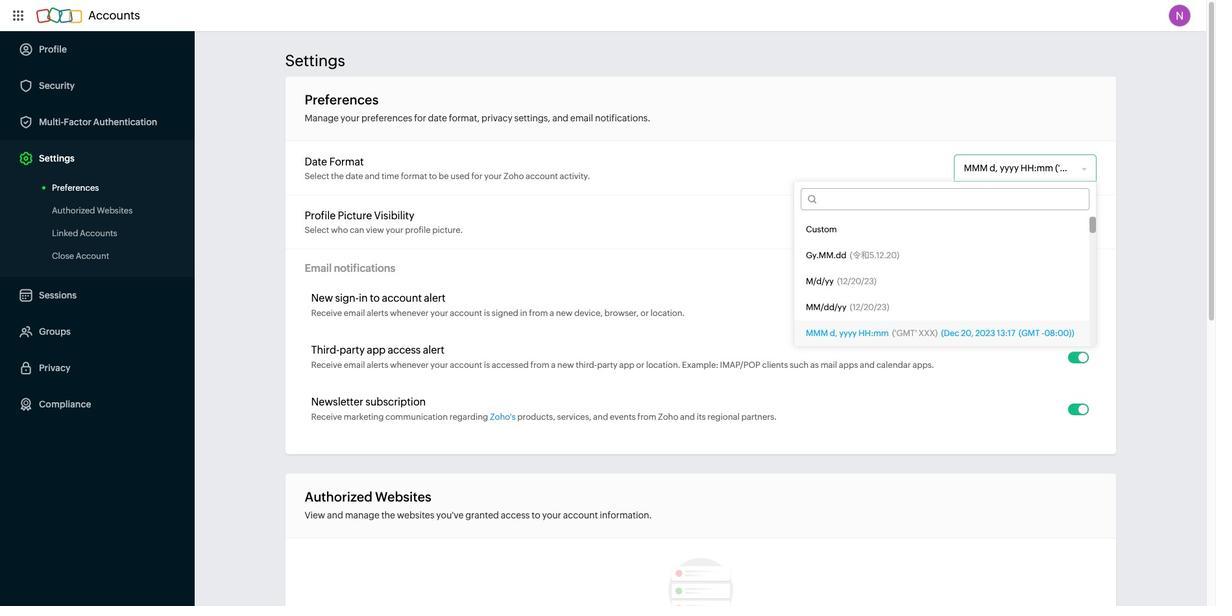 Task type: locate. For each thing, give the bounding box(es) containing it.
account
[[526, 171, 558, 181], [382, 292, 422, 304], [450, 308, 482, 318], [450, 360, 482, 370], [563, 510, 598, 520]]

location. left example: at the right bottom of page
[[646, 360, 680, 370]]

profile for profile picture visibility select who can view your profile picture.
[[305, 209, 336, 222]]

1 alerts from the top
[[367, 308, 388, 318]]

gy.mm.dd (令和5.12.20)
[[806, 251, 900, 260]]

websites inside authorized websites view and manage the websites you've granted access to your account information.
[[375, 489, 431, 504]]

alerts for to
[[367, 308, 388, 318]]

-
[[1042, 328, 1044, 338]]

1 horizontal spatial settings
[[285, 52, 345, 69]]

alerts for access
[[367, 360, 388, 370]]

zoho
[[504, 171, 524, 181], [658, 412, 678, 422]]

notifications.
[[595, 113, 650, 123]]

new
[[556, 308, 573, 318], [557, 360, 574, 370]]

preferences for preferences
[[52, 183, 99, 193]]

date
[[305, 155, 327, 168]]

1 vertical spatial alert
[[423, 344, 444, 356]]

example:
[[682, 360, 718, 370]]

the right manage
[[381, 510, 395, 520]]

2 receive from the top
[[311, 360, 342, 370]]

alert
[[424, 292, 446, 304], [423, 344, 444, 356]]

groups
[[39, 326, 71, 337]]

1 vertical spatial party
[[597, 360, 618, 370]]

is left accessed on the left bottom of page
[[484, 360, 490, 370]]

party down sign-
[[340, 344, 365, 356]]

location. for third-party app access alert
[[646, 360, 680, 370]]

zoho left its
[[658, 412, 678, 422]]

authorized up "view"
[[305, 489, 373, 504]]

from right signed
[[529, 308, 548, 318]]

a left device,
[[550, 308, 554, 318]]

1 horizontal spatial profile
[[305, 209, 336, 222]]

location.
[[651, 308, 685, 318], [646, 360, 680, 370]]

receive down third-
[[311, 360, 342, 370]]

email
[[570, 113, 593, 123], [344, 308, 365, 318], [344, 360, 365, 370]]

0 vertical spatial select
[[305, 171, 329, 181]]

email down third-party app access alert
[[344, 360, 365, 370]]

1 horizontal spatial for
[[471, 171, 483, 181]]

used
[[451, 171, 470, 181]]

and right settings,
[[552, 113, 568, 123]]

location. right browser,
[[651, 308, 685, 318]]

preferences
[[305, 92, 379, 107], [52, 183, 99, 193]]

0 vertical spatial authorized
[[52, 206, 95, 215]]

date format select the date and time format to be used for your zoho account activity.
[[305, 155, 590, 181]]

0 vertical spatial in
[[359, 292, 368, 304]]

1 vertical spatial select
[[305, 225, 329, 235]]

date down format
[[346, 171, 363, 181]]

0 horizontal spatial the
[[331, 171, 344, 181]]

the down format
[[331, 171, 344, 181]]

to right sign-
[[370, 292, 380, 304]]

m/d/yy (12/20/23)
[[806, 276, 877, 286]]

to left be
[[429, 171, 437, 181]]

multi-factor authentication
[[39, 117, 157, 127]]

account left signed
[[450, 308, 482, 318]]

such
[[790, 360, 809, 370]]

apps.
[[913, 360, 934, 370]]

or right browser,
[[641, 308, 649, 318]]

1 horizontal spatial in
[[520, 308, 527, 318]]

1 vertical spatial the
[[381, 510, 395, 520]]

your inside authorized websites view and manage the websites you've granted access to your account information.
[[542, 510, 561, 520]]

your inside profile picture visibility select who can view your profile picture.
[[386, 225, 403, 235]]

websites up linked accounts
[[97, 206, 133, 215]]

0 vertical spatial websites
[[97, 206, 133, 215]]

20,
[[961, 328, 974, 338]]

1 horizontal spatial access
[[501, 510, 530, 520]]

0 vertical spatial or
[[641, 308, 649, 318]]

receive
[[311, 308, 342, 318], [311, 360, 342, 370], [311, 412, 342, 422]]

0 vertical spatial location.
[[651, 308, 685, 318]]

party down browser,
[[597, 360, 618, 370]]

from right events
[[637, 412, 656, 422]]

1 is from the top
[[484, 308, 490, 318]]

2 horizontal spatial to
[[532, 510, 540, 520]]

newsletter
[[311, 396, 363, 408]]

and inside preferences manage your preferences for date format, privacy settings, and email notifications.
[[552, 113, 568, 123]]

preferences up the manage
[[305, 92, 379, 107]]

account left the activity.
[[526, 171, 558, 181]]

receive for new
[[311, 308, 342, 318]]

the inside date format select the date and time format to be used for your zoho account activity.
[[331, 171, 344, 181]]

0 horizontal spatial websites
[[97, 206, 133, 215]]

settings up the manage
[[285, 52, 345, 69]]

None field
[[954, 155, 1082, 181], [954, 209, 1082, 235], [954, 155, 1082, 181], [954, 209, 1082, 235]]

0 vertical spatial preferences
[[305, 92, 379, 107]]

1 vertical spatial websites
[[375, 489, 431, 504]]

1 vertical spatial access
[[501, 510, 530, 520]]

08:00))
[[1044, 328, 1074, 338]]

1 vertical spatial authorized
[[305, 489, 373, 504]]

1 vertical spatial is
[[484, 360, 490, 370]]

1 vertical spatial date
[[346, 171, 363, 181]]

account left accessed on the left bottom of page
[[450, 360, 482, 370]]

to inside date format select the date and time format to be used for your zoho account activity.
[[429, 171, 437, 181]]

alerts
[[367, 308, 388, 318], [367, 360, 388, 370]]

2 select from the top
[[305, 225, 329, 235]]

gy.mm.dd
[[806, 251, 847, 260]]

new left device,
[[556, 308, 573, 318]]

zoho's
[[490, 412, 516, 422]]

0 horizontal spatial authorized
[[52, 206, 95, 215]]

0 vertical spatial email
[[570, 113, 593, 123]]

access
[[388, 344, 421, 356], [501, 510, 530, 520]]

0 vertical spatial date
[[428, 113, 447, 123]]

1 vertical spatial whenever
[[390, 360, 429, 370]]

profile inside profile picture visibility select who can view your profile picture.
[[305, 209, 336, 222]]

to
[[429, 171, 437, 181], [370, 292, 380, 304], [532, 510, 540, 520]]

1 vertical spatial from
[[531, 360, 549, 370]]

receive down new on the left of the page
[[311, 308, 342, 318]]

0 vertical spatial zoho
[[504, 171, 524, 181]]

2 vertical spatial receive
[[311, 412, 342, 422]]

email for third-party app access alert
[[344, 360, 365, 370]]

account inside date format select the date and time format to be used for your zoho account activity.
[[526, 171, 558, 181]]

1 vertical spatial alerts
[[367, 360, 388, 370]]

or right "third-"
[[636, 360, 644, 370]]

mmm d, yyyy hh:mm ('gmt' xxx) (dec 20, 2023 13:17 (gmt -08:00))
[[806, 328, 1074, 338]]

account inside authorized websites view and manage the websites you've granted access to your account information.
[[563, 510, 598, 520]]

authorized for authorized websites
[[52, 206, 95, 215]]

profile up security
[[39, 44, 67, 55]]

linked
[[52, 228, 78, 238]]

marketing
[[344, 412, 384, 422]]

websites
[[397, 510, 434, 520]]

1 vertical spatial to
[[370, 292, 380, 304]]

1 receive from the top
[[311, 308, 342, 318]]

0 vertical spatial receive
[[311, 308, 342, 318]]

access right granted
[[501, 510, 530, 520]]

authorized for authorized websites view and manage the websites you've granted access to your account information.
[[305, 489, 373, 504]]

0 vertical spatial is
[[484, 308, 490, 318]]

1 vertical spatial for
[[471, 171, 483, 181]]

whenever for account
[[390, 308, 429, 318]]

your inside preferences manage your preferences for date format, privacy settings, and email notifications.
[[341, 113, 360, 123]]

2 alerts from the top
[[367, 360, 388, 370]]

authorized websites view and manage the websites you've granted access to your account information.
[[305, 489, 652, 520]]

yyyy
[[839, 328, 857, 338]]

0 vertical spatial the
[[331, 171, 344, 181]]

whenever down third-party app access alert
[[390, 360, 429, 370]]

authorized up linked
[[52, 206, 95, 215]]

select
[[305, 171, 329, 181], [305, 225, 329, 235]]

zoho's link
[[490, 412, 516, 422]]

and left time
[[365, 171, 380, 181]]

1 horizontal spatial app
[[619, 360, 634, 370]]

0 horizontal spatial profile
[[39, 44, 67, 55]]

(12/20/23)
[[837, 276, 877, 286], [850, 302, 889, 312]]

third-
[[311, 344, 340, 356]]

factor
[[64, 117, 91, 127]]

2 vertical spatial email
[[344, 360, 365, 370]]

a left "third-"
[[551, 360, 556, 370]]

hh:mm
[[859, 328, 889, 338]]

and right "view"
[[327, 510, 343, 520]]

account down notifications
[[382, 292, 422, 304]]

date left format,
[[428, 113, 447, 123]]

('gmt'
[[892, 328, 917, 338]]

whenever
[[390, 308, 429, 318], [390, 360, 429, 370]]

for inside date format select the date and time format to be used for your zoho account activity.
[[471, 171, 483, 181]]

receive down newsletter
[[311, 412, 342, 422]]

profile
[[405, 225, 431, 235]]

1 vertical spatial location.
[[646, 360, 680, 370]]

email down sign-
[[344, 308, 365, 318]]

1 horizontal spatial zoho
[[658, 412, 678, 422]]

0 vertical spatial access
[[388, 344, 421, 356]]

1 horizontal spatial authorized
[[305, 489, 373, 504]]

websites up the websites
[[375, 489, 431, 504]]

app right "third-"
[[619, 360, 634, 370]]

0 horizontal spatial for
[[414, 113, 426, 123]]

0 vertical spatial to
[[429, 171, 437, 181]]

authorized inside authorized websites view and manage the websites you've granted access to your account information.
[[305, 489, 373, 504]]

format,
[[449, 113, 480, 123]]

0 vertical spatial from
[[529, 308, 548, 318]]

1 vertical spatial receive
[[311, 360, 342, 370]]

and inside date format select the date and time format to be used for your zoho account activity.
[[365, 171, 380, 181]]

1 vertical spatial profile
[[305, 209, 336, 222]]

select down date
[[305, 171, 329, 181]]

accounts
[[88, 8, 140, 22], [80, 228, 117, 238]]

0 horizontal spatial access
[[388, 344, 421, 356]]

in down notifications
[[359, 292, 368, 304]]

calendar
[[877, 360, 911, 370]]

select left who
[[305, 225, 329, 235]]

1 horizontal spatial party
[[597, 360, 618, 370]]

events
[[610, 412, 636, 422]]

authentication
[[93, 117, 157, 127]]

zoho right used
[[504, 171, 524, 181]]

(12/20/23) down gy.mm.dd (令和5.12.20)
[[837, 276, 877, 286]]

1 vertical spatial zoho
[[658, 412, 678, 422]]

can
[[350, 225, 364, 235]]

manage
[[345, 510, 379, 520]]

0 horizontal spatial settings
[[39, 153, 75, 164]]

0 vertical spatial profile
[[39, 44, 67, 55]]

2 whenever from the top
[[390, 360, 429, 370]]

0 horizontal spatial zoho
[[504, 171, 524, 181]]

email left 'notifications.'
[[570, 113, 593, 123]]

alerts down third-party app access alert
[[367, 360, 388, 370]]

13:17
[[997, 328, 1015, 338]]

new left "third-"
[[557, 360, 574, 370]]

1 vertical spatial (12/20/23)
[[850, 302, 889, 312]]

access inside authorized websites view and manage the websites you've granted access to your account information.
[[501, 510, 530, 520]]

0 horizontal spatial date
[[346, 171, 363, 181]]

(12/20/23) up hh:mm
[[850, 302, 889, 312]]

from right accessed on the left bottom of page
[[531, 360, 549, 370]]

0 vertical spatial for
[[414, 113, 426, 123]]

communication
[[386, 412, 448, 422]]

party
[[340, 344, 365, 356], [597, 360, 618, 370]]

authorized
[[52, 206, 95, 215], [305, 489, 373, 504]]

0 vertical spatial alerts
[[367, 308, 388, 318]]

for right used
[[471, 171, 483, 181]]

mail
[[821, 360, 837, 370]]

0 vertical spatial new
[[556, 308, 573, 318]]

compliance
[[39, 399, 91, 410]]

0 vertical spatial settings
[[285, 52, 345, 69]]

1 vertical spatial email
[[344, 308, 365, 318]]

1 horizontal spatial preferences
[[305, 92, 379, 107]]

1 horizontal spatial the
[[381, 510, 395, 520]]

app right third-
[[367, 344, 386, 356]]

from
[[529, 308, 548, 318], [531, 360, 549, 370], [637, 412, 656, 422]]

for right preferences
[[414, 113, 426, 123]]

2 vertical spatial from
[[637, 412, 656, 422]]

profile up who
[[305, 209, 336, 222]]

alerts down new sign-in to account alert
[[367, 308, 388, 318]]

privacy
[[39, 363, 70, 373]]

the
[[331, 171, 344, 181], [381, 510, 395, 520]]

0 vertical spatial app
[[367, 344, 386, 356]]

1 horizontal spatial date
[[428, 113, 447, 123]]

0 vertical spatial party
[[340, 344, 365, 356]]

2 vertical spatial to
[[532, 510, 540, 520]]

1 horizontal spatial to
[[429, 171, 437, 181]]

settings down the multi-
[[39, 153, 75, 164]]

and right apps
[[860, 360, 875, 370]]

view
[[305, 510, 325, 520]]

2 is from the top
[[484, 360, 490, 370]]

1 vertical spatial or
[[636, 360, 644, 370]]

close
[[52, 251, 74, 261]]

(12/20/23) for m/d/yy (12/20/23)
[[837, 276, 877, 286]]

zoho inside date format select the date and time format to be used for your zoho account activity.
[[504, 171, 524, 181]]

(dec
[[941, 328, 959, 338]]

0 vertical spatial (12/20/23)
[[837, 276, 877, 286]]

whenever down new sign-in to account alert
[[390, 308, 429, 318]]

time
[[382, 171, 399, 181]]

account left information.
[[563, 510, 598, 520]]

linked accounts
[[52, 228, 117, 238]]

date inside date format select the date and time format to be used for your zoho account activity.
[[346, 171, 363, 181]]

date
[[428, 113, 447, 123], [346, 171, 363, 181]]

receive email alerts whenever your account is signed in from a new device, browser, or location.
[[311, 308, 685, 318]]

preferences inside preferences manage your preferences for date format, privacy settings, and email notifications.
[[305, 92, 379, 107]]

1 vertical spatial accounts
[[80, 228, 117, 238]]

0 vertical spatial whenever
[[390, 308, 429, 318]]

2023
[[975, 328, 995, 338]]

(gmt
[[1019, 328, 1040, 338]]

0 horizontal spatial preferences
[[52, 183, 99, 193]]

1 select from the top
[[305, 171, 329, 181]]

to right granted
[[532, 510, 540, 520]]

app
[[367, 344, 386, 356], [619, 360, 634, 370]]

1 vertical spatial preferences
[[52, 183, 99, 193]]

preferences up authorized websites
[[52, 183, 99, 193]]

access up the subscription
[[388, 344, 421, 356]]

is left signed
[[484, 308, 490, 318]]

1 vertical spatial a
[[551, 360, 556, 370]]

and
[[552, 113, 568, 123], [365, 171, 380, 181], [860, 360, 875, 370], [593, 412, 608, 422], [680, 412, 695, 422], [327, 510, 343, 520]]

in right signed
[[520, 308, 527, 318]]

or
[[641, 308, 649, 318], [636, 360, 644, 370]]

1 whenever from the top
[[390, 308, 429, 318]]

1 horizontal spatial websites
[[375, 489, 431, 504]]



Task type: vqa. For each thing, say whether or not it's contained in the screenshot.
"Active" associated with Active Sessions View and manage all of your active sessions.
no



Task type: describe. For each thing, give the bounding box(es) containing it.
close account
[[52, 251, 109, 261]]

apps
[[839, 360, 858, 370]]

1 vertical spatial new
[[557, 360, 574, 370]]

email notifications
[[305, 262, 396, 275]]

1 vertical spatial settings
[[39, 153, 75, 164]]

subscription
[[365, 396, 426, 408]]

preferences
[[361, 113, 412, 123]]

mmm
[[806, 328, 828, 338]]

m/d/yy
[[806, 276, 834, 286]]

Search... field
[[817, 189, 1089, 210]]

settings,
[[514, 113, 551, 123]]

(令和5.12.20)
[[850, 251, 900, 260]]

custom
[[806, 225, 837, 234]]

receive marketing communication regarding zoho's products, services, and events from zoho and its regional partners.
[[311, 412, 777, 422]]

picture.
[[432, 225, 463, 235]]

regarding
[[450, 412, 488, 422]]

profile for profile
[[39, 44, 67, 55]]

1 vertical spatial app
[[619, 360, 634, 370]]

authorized websites
[[52, 206, 133, 215]]

is for new sign-in to account alert
[[484, 308, 490, 318]]

0 vertical spatial accounts
[[88, 8, 140, 22]]

receive for third-
[[311, 360, 342, 370]]

email for new sign-in to account alert
[[344, 308, 365, 318]]

device,
[[574, 308, 603, 318]]

your inside date format select the date and time format to be used for your zoho account activity.
[[484, 171, 502, 181]]

who
[[331, 225, 348, 235]]

preferences for preferences manage your preferences for date format, privacy settings, and email notifications.
[[305, 92, 379, 107]]

signed
[[492, 308, 518, 318]]

websites for authorized websites view and manage the websites you've granted access to your account information.
[[375, 489, 431, 504]]

to inside authorized websites view and manage the websites you've granted access to your account information.
[[532, 510, 540, 520]]

granted
[[465, 510, 499, 520]]

(12/20/23) for mm/dd/yy (12/20/23)
[[850, 302, 889, 312]]

activity.
[[560, 171, 590, 181]]

0 vertical spatial a
[[550, 308, 554, 318]]

preferences manage your preferences for date format, privacy settings, and email notifications.
[[305, 92, 650, 123]]

manage
[[305, 113, 339, 123]]

and inside authorized websites view and manage the websites you've granted access to your account information.
[[327, 510, 343, 520]]

browser,
[[605, 308, 639, 318]]

accessed
[[492, 360, 529, 370]]

or for new sign-in to account alert
[[641, 308, 649, 318]]

select inside profile picture visibility select who can view your profile picture.
[[305, 225, 329, 235]]

its
[[697, 412, 706, 422]]

third-party app access alert
[[311, 344, 444, 356]]

sessions
[[39, 290, 77, 300]]

newsletter subscription
[[311, 396, 426, 408]]

from for services,
[[637, 412, 656, 422]]

3 receive from the top
[[311, 412, 342, 422]]

as
[[810, 360, 819, 370]]

receive email alerts whenever your account is accessed from a new third-party app or location. example: imap/pop clients such as mail apps and calendar apps.
[[311, 360, 934, 370]]

sign-
[[335, 292, 359, 304]]

clients
[[762, 360, 788, 370]]

0 horizontal spatial in
[[359, 292, 368, 304]]

services,
[[557, 412, 591, 422]]

account
[[76, 251, 109, 261]]

and left events
[[593, 412, 608, 422]]

visibility
[[374, 209, 414, 222]]

security
[[39, 80, 75, 91]]

regional
[[708, 412, 740, 422]]

view
[[366, 225, 384, 235]]

1 vertical spatial in
[[520, 308, 527, 318]]

location. for new sign-in to account alert
[[651, 308, 685, 318]]

multi-
[[39, 117, 64, 127]]

be
[[439, 171, 449, 181]]

you've
[[436, 510, 464, 520]]

email
[[305, 262, 332, 275]]

imap/pop
[[720, 360, 760, 370]]

d,
[[830, 328, 837, 338]]

and left its
[[680, 412, 695, 422]]

0 horizontal spatial party
[[340, 344, 365, 356]]

0 vertical spatial alert
[[424, 292, 446, 304]]

whenever for alert
[[390, 360, 429, 370]]

date inside preferences manage your preferences for date format, privacy settings, and email notifications.
[[428, 113, 447, 123]]

profile picture visibility select who can view your profile picture.
[[305, 209, 463, 235]]

xxx)
[[919, 328, 938, 338]]

the inside authorized websites view and manage the websites you've granted access to your account information.
[[381, 510, 395, 520]]

select inside date format select the date and time format to be used for your zoho account activity.
[[305, 171, 329, 181]]

email inside preferences manage your preferences for date format, privacy settings, and email notifications.
[[570, 113, 593, 123]]

third-
[[576, 360, 597, 370]]

new sign-in to account alert
[[311, 292, 446, 304]]

partners.
[[741, 412, 777, 422]]

from for is
[[529, 308, 548, 318]]

0 horizontal spatial app
[[367, 344, 386, 356]]

0 horizontal spatial to
[[370, 292, 380, 304]]

websites for authorized websites
[[97, 206, 133, 215]]

is for third-party app access alert
[[484, 360, 490, 370]]

privacy
[[482, 113, 513, 123]]

or for third-party app access alert
[[636, 360, 644, 370]]

notifications
[[334, 262, 396, 275]]

products,
[[517, 412, 555, 422]]

format
[[329, 155, 364, 168]]

picture
[[338, 209, 372, 222]]

new
[[311, 292, 333, 304]]

for inside preferences manage your preferences for date format, privacy settings, and email notifications.
[[414, 113, 426, 123]]

information.
[[600, 510, 652, 520]]



